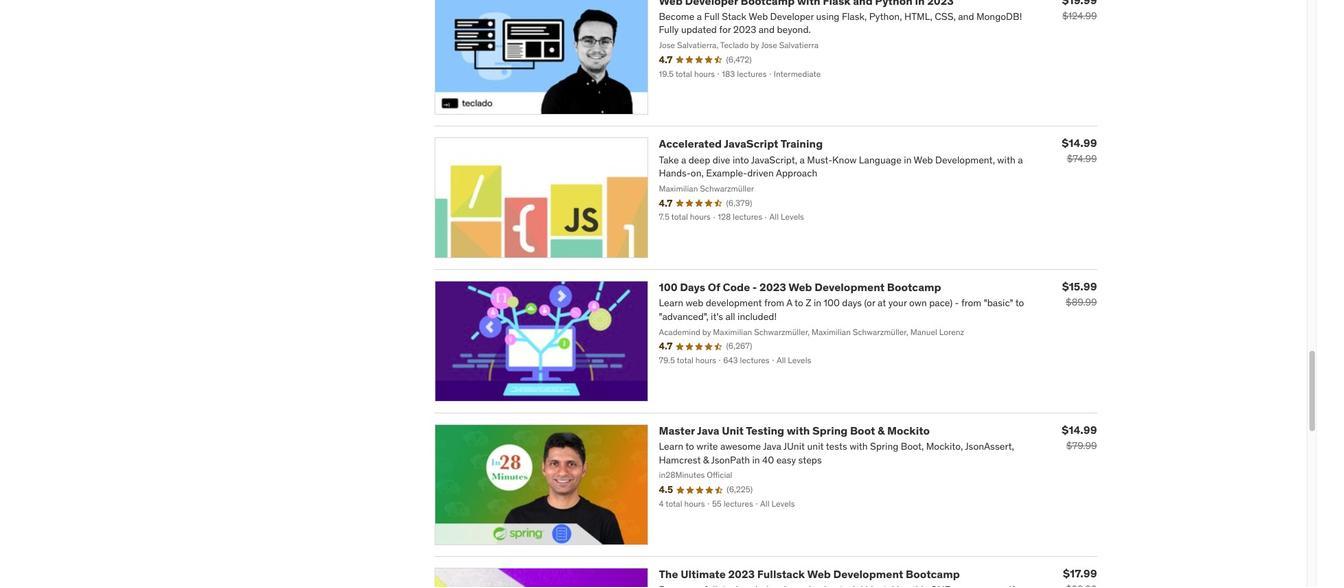 Task type: locate. For each thing, give the bounding box(es) containing it.
2 $14.99 from the top
[[1062, 423, 1098, 437]]

$14.99 $79.99
[[1062, 423, 1098, 452]]

1 horizontal spatial 2023
[[760, 280, 787, 294]]

$89.99
[[1066, 296, 1098, 309]]

$14.99 for accelerated javascript training
[[1062, 136, 1098, 150]]

development
[[815, 280, 885, 294], [834, 567, 904, 581]]

2023 right the 'ultimate'
[[729, 567, 755, 581]]

1 vertical spatial bootcamp
[[906, 567, 960, 581]]

0 vertical spatial $14.99
[[1062, 136, 1098, 150]]

$14.99 up $74.99
[[1062, 136, 1098, 150]]

&
[[878, 424, 885, 438]]

$79.99
[[1067, 440, 1098, 452]]

1 $14.99 from the top
[[1062, 136, 1098, 150]]

accelerated javascript training
[[659, 137, 823, 151]]

master java unit testing with spring boot & mockito link
[[659, 424, 930, 438]]

1 vertical spatial $14.99
[[1062, 423, 1098, 437]]

0 vertical spatial 2023
[[760, 280, 787, 294]]

bootcamp
[[888, 280, 942, 294], [906, 567, 960, 581]]

2023 right - in the right of the page
[[760, 280, 787, 294]]

web
[[789, 280, 813, 294], [808, 567, 831, 581]]

code
[[723, 280, 750, 294]]

of
[[708, 280, 721, 294]]

0 horizontal spatial 2023
[[729, 567, 755, 581]]

mockito
[[888, 424, 930, 438]]

$124.99
[[1063, 9, 1098, 22]]

$15.99 $89.99
[[1063, 280, 1098, 309]]

$14.99 up $79.99
[[1062, 423, 1098, 437]]

2023
[[760, 280, 787, 294], [729, 567, 755, 581]]

0 vertical spatial development
[[815, 280, 885, 294]]

1 vertical spatial 2023
[[729, 567, 755, 581]]

$14.99
[[1062, 136, 1098, 150], [1062, 423, 1098, 437]]

web right the fullstack at the bottom
[[808, 567, 831, 581]]

boot
[[851, 424, 876, 438]]

spring
[[813, 424, 848, 438]]

web right - in the right of the page
[[789, 280, 813, 294]]

training
[[781, 137, 823, 151]]



Task type: describe. For each thing, give the bounding box(es) containing it.
master java unit testing with spring boot & mockito
[[659, 424, 930, 438]]

$17.99
[[1064, 567, 1098, 580]]

the
[[659, 567, 679, 581]]

days
[[680, 280, 706, 294]]

accelerated javascript training link
[[659, 137, 823, 151]]

$74.99
[[1067, 153, 1098, 165]]

javascript
[[724, 137, 779, 151]]

with
[[787, 424, 810, 438]]

-
[[753, 280, 757, 294]]

0 vertical spatial bootcamp
[[888, 280, 942, 294]]

fullstack
[[758, 567, 805, 581]]

$14.99 $74.99
[[1062, 136, 1098, 165]]

testing
[[746, 424, 785, 438]]

unit
[[722, 424, 744, 438]]

master
[[659, 424, 695, 438]]

100 days of code - 2023 web development bootcamp
[[659, 280, 942, 294]]

1 vertical spatial development
[[834, 567, 904, 581]]

0 vertical spatial web
[[789, 280, 813, 294]]

$15.99
[[1063, 280, 1098, 294]]

100 days of code - 2023 web development bootcamp link
[[659, 280, 942, 294]]

100
[[659, 280, 678, 294]]

java
[[697, 424, 720, 438]]

the ultimate 2023 fullstack web development bootcamp link
[[659, 567, 960, 581]]

ultimate
[[681, 567, 726, 581]]

the ultimate 2023 fullstack web development bootcamp
[[659, 567, 960, 581]]

1 vertical spatial web
[[808, 567, 831, 581]]

$14.99 for master java unit testing with spring boot & mockito
[[1062, 423, 1098, 437]]

accelerated
[[659, 137, 722, 151]]



Task type: vqa. For each thing, say whether or not it's contained in the screenshot.
2023 to the right
yes



